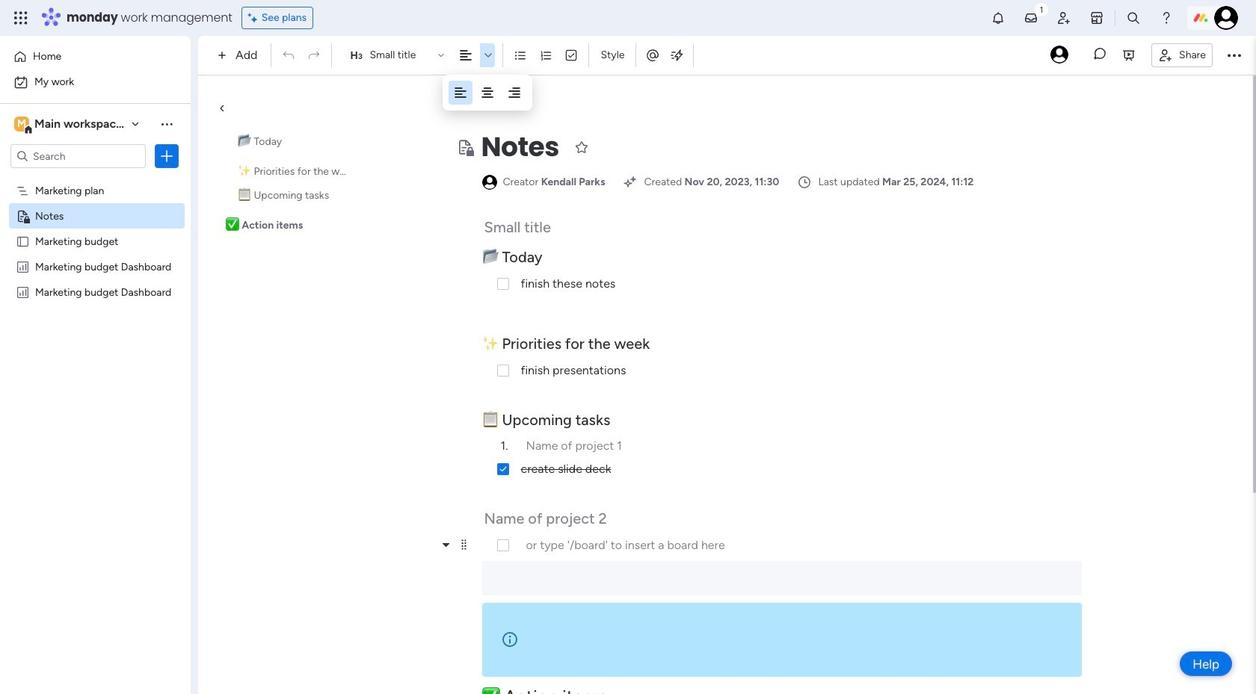 Task type: describe. For each thing, give the bounding box(es) containing it.
private board image
[[456, 138, 474, 156]]

bulleted list image
[[514, 49, 527, 62]]

options image
[[159, 149, 174, 164]]

monday marketplace image
[[1089, 10, 1104, 25]]

checklist image
[[565, 49, 578, 62]]

update feed image
[[1023, 10, 1038, 25]]

private board image
[[16, 209, 30, 223]]

v2 ellipsis image
[[1228, 46, 1241, 65]]

notifications image
[[991, 10, 1006, 25]]

workspace image
[[14, 116, 29, 132]]

public dashboard image
[[16, 285, 30, 299]]

Search in workspace field
[[31, 148, 125, 165]]

public board image
[[16, 234, 30, 248]]

kendall parks image
[[1214, 6, 1238, 30]]

1 image
[[1035, 1, 1048, 18]]

public dashboard image
[[16, 259, 30, 274]]

help image
[[1159, 10, 1174, 25]]

add to favorites image
[[574, 139, 589, 154]]



Task type: locate. For each thing, give the bounding box(es) containing it.
1 button padding image from the left
[[453, 85, 468, 100]]

list box
[[0, 175, 191, 507]]

invite members image
[[1056, 10, 1071, 25]]

see plans image
[[248, 10, 261, 26]]

option
[[9, 45, 182, 69], [9, 70, 182, 94], [0, 177, 191, 180]]

search everything image
[[1126, 10, 1141, 25]]

workspace options image
[[159, 116, 174, 131]]

1 horizontal spatial button padding image
[[480, 85, 495, 100]]

dynamic values image
[[669, 48, 684, 63]]

board activity image
[[1050, 45, 1068, 63]]

0 horizontal spatial button padding image
[[453, 85, 468, 100]]

select product image
[[13, 10, 28, 25]]

mention image
[[646, 47, 661, 62]]

button padding image
[[453, 85, 468, 100], [480, 85, 495, 100], [507, 85, 522, 100]]

2 button padding image from the left
[[480, 85, 495, 100]]

3 button padding image from the left
[[507, 85, 522, 100]]

workspace selection element
[[14, 115, 222, 135]]

0 vertical spatial option
[[9, 45, 182, 69]]

2 vertical spatial option
[[0, 177, 191, 180]]

numbered list image
[[539, 49, 553, 62]]

None field
[[477, 128, 563, 167]]

1 vertical spatial option
[[9, 70, 182, 94]]

2 horizontal spatial button padding image
[[507, 85, 522, 100]]



Task type: vqa. For each thing, say whether or not it's contained in the screenshot.
"search in workspace" "field"
yes



